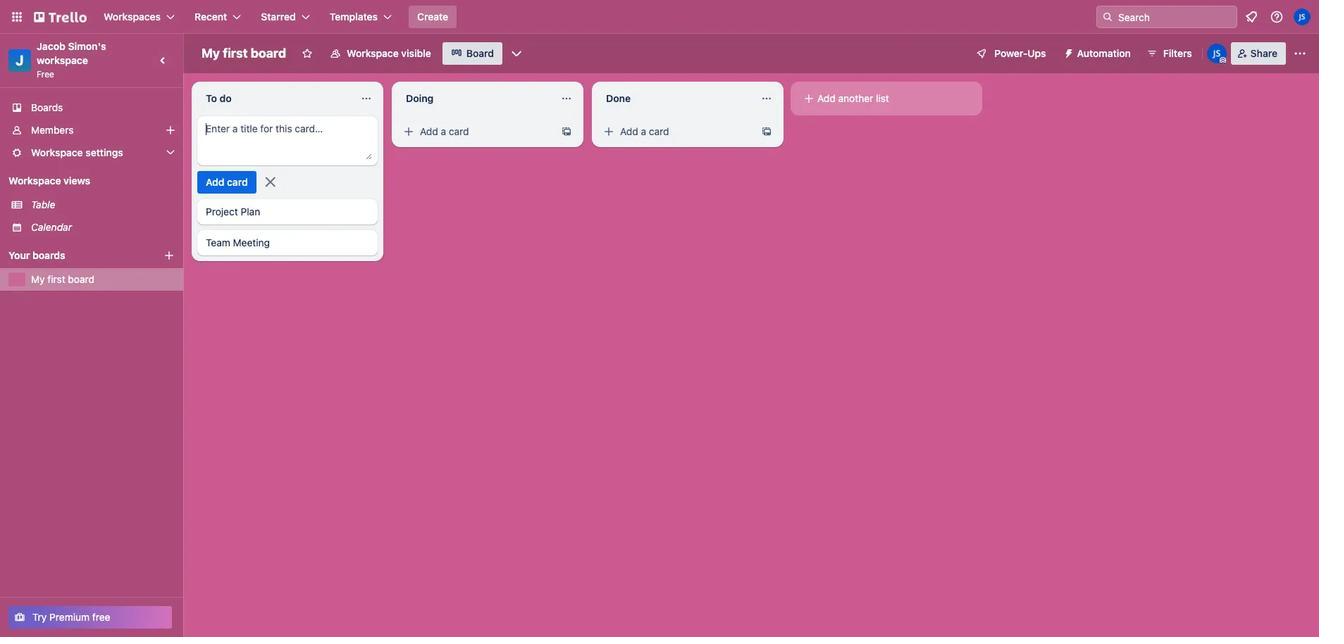 Task type: locate. For each thing, give the bounding box(es) containing it.
workspace inside dropdown button
[[31, 147, 83, 159]]

my down the your boards
[[31, 274, 45, 286]]

sm image for "doing" text field
[[402, 125, 416, 139]]

1 vertical spatial my first board
[[31, 274, 94, 286]]

0 horizontal spatial add a card
[[420, 125, 469, 137]]

0 vertical spatial workspace
[[347, 47, 399, 59]]

calendar
[[31, 221, 72, 233]]

power-ups button
[[967, 42, 1055, 65]]

board down 'starred'
[[251, 46, 286, 61]]

add a card
[[420, 125, 469, 137], [620, 125, 669, 137]]

workspace up table
[[8, 175, 61, 187]]

1 horizontal spatial my first board
[[202, 46, 286, 61]]

my down recent
[[202, 46, 220, 61]]

add down "doing" text field
[[420, 125, 438, 137]]

share button
[[1231, 42, 1287, 65]]

add for add a card link for the "done" text field
[[620, 125, 639, 137]]

my first board down your boards with 1 items element
[[31, 274, 94, 286]]

a
[[441, 125, 446, 137], [641, 125, 647, 137]]

1 horizontal spatial card
[[649, 125, 669, 137]]

add
[[818, 92, 836, 104], [420, 125, 438, 137], [620, 125, 639, 137]]

add a card link
[[398, 122, 555, 142], [598, 122, 756, 142]]

1 horizontal spatial board
[[251, 46, 286, 61]]

card for "doing" text field
[[449, 125, 469, 137]]

create button
[[409, 6, 457, 28]]

add a card link down the "done" text field
[[598, 122, 756, 142]]

first inside board name text box
[[223, 46, 248, 61]]

1 horizontal spatial first
[[223, 46, 248, 61]]

2 horizontal spatial sm image
[[802, 92, 816, 106]]

board inside text box
[[251, 46, 286, 61]]

1 horizontal spatial sm image
[[602, 125, 616, 139]]

1 vertical spatial my
[[31, 274, 45, 286]]

simon's
[[68, 40, 106, 52]]

filters
[[1164, 47, 1193, 59]]

1 vertical spatial workspace
[[31, 147, 83, 159]]

jacob simon (jacobsimon16) image
[[1294, 8, 1311, 25]]

free
[[92, 612, 110, 624]]

boards
[[31, 102, 63, 113]]

j
[[16, 52, 24, 68]]

add board image
[[164, 250, 175, 262]]

1 horizontal spatial add
[[620, 125, 639, 137]]

Done text field
[[598, 87, 753, 110]]

add left another
[[818, 92, 836, 104]]

workspace down the templates dropdown button at the left top
[[347, 47, 399, 59]]

0 horizontal spatial add a card link
[[398, 122, 555, 142]]

jacob
[[37, 40, 65, 52]]

search image
[[1103, 11, 1114, 23]]

1 vertical spatial first
[[47, 274, 65, 286]]

workspace
[[347, 47, 399, 59], [31, 147, 83, 159], [8, 175, 61, 187]]

share
[[1251, 47, 1278, 59]]

add down the "done" text field
[[620, 125, 639, 137]]

sm image
[[1058, 42, 1078, 62]]

starred button
[[253, 6, 318, 28]]

project plan link
[[197, 199, 378, 225]]

a down the "done" text field
[[641, 125, 647, 137]]

card
[[449, 125, 469, 137], [649, 125, 669, 137]]

templates button
[[321, 6, 400, 28]]

2 add a card link from the left
[[598, 122, 756, 142]]

1 a from the left
[[441, 125, 446, 137]]

workspace down members
[[31, 147, 83, 159]]

members
[[31, 124, 74, 136]]

0 vertical spatial first
[[223, 46, 248, 61]]

workspace for workspace visible
[[347, 47, 399, 59]]

1 add a card from the left
[[420, 125, 469, 137]]

recent
[[195, 11, 227, 23]]

table
[[31, 199, 55, 211]]

recent button
[[186, 6, 250, 28]]

0 horizontal spatial first
[[47, 274, 65, 286]]

0 horizontal spatial a
[[441, 125, 446, 137]]

calendar link
[[31, 221, 175, 235]]

2 card from the left
[[649, 125, 669, 137]]

1 add a card link from the left
[[398, 122, 555, 142]]

a for sm image associated with "doing" text field
[[441, 125, 446, 137]]

back to home image
[[34, 6, 87, 28]]

team meeting
[[206, 237, 270, 249]]

0 vertical spatial my first board
[[202, 46, 286, 61]]

None submit
[[197, 171, 256, 194]]

sm image
[[802, 92, 816, 106], [402, 125, 416, 139], [602, 125, 616, 139]]

2 vertical spatial workspace
[[8, 175, 61, 187]]

1 vertical spatial board
[[68, 274, 94, 286]]

1 horizontal spatial add a card
[[620, 125, 669, 137]]

workspace inside button
[[347, 47, 399, 59]]

automation
[[1078, 47, 1131, 59]]

workspaces button
[[95, 6, 183, 28]]

jacob simon's workspace free
[[37, 40, 109, 80]]

card for the "done" text field
[[649, 125, 669, 137]]

0 notifications image
[[1244, 8, 1260, 25]]

1 horizontal spatial a
[[641, 125, 647, 137]]

1 horizontal spatial my
[[202, 46, 220, 61]]

card down "doing" text field
[[449, 125, 469, 137]]

star or unstar board image
[[302, 48, 313, 59]]

my first board down recent popup button
[[202, 46, 286, 61]]

card down the "done" text field
[[649, 125, 669, 137]]

add another list link
[[797, 87, 977, 110]]

first
[[223, 46, 248, 61], [47, 274, 65, 286]]

0 horizontal spatial card
[[449, 125, 469, 137]]

my
[[202, 46, 220, 61], [31, 274, 45, 286]]

1 horizontal spatial add a card link
[[598, 122, 756, 142]]

board
[[251, 46, 286, 61], [68, 274, 94, 286]]

first down boards
[[47, 274, 65, 286]]

project
[[206, 206, 238, 218]]

team meeting link
[[197, 231, 378, 256]]

2 add a card from the left
[[620, 125, 669, 137]]

automation button
[[1058, 42, 1140, 65]]

your boards with 1 items element
[[8, 247, 142, 264]]

my first board
[[202, 46, 286, 61], [31, 274, 94, 286]]

1 card from the left
[[449, 125, 469, 137]]

ups
[[1028, 47, 1047, 59]]

a down "doing" text field
[[441, 125, 446, 137]]

0 horizontal spatial my first board
[[31, 274, 94, 286]]

add a card down "doing" text field
[[420, 125, 469, 137]]

0 horizontal spatial sm image
[[402, 125, 416, 139]]

add a card down the "done" text field
[[620, 125, 669, 137]]

Board name text field
[[195, 42, 293, 65]]

your
[[8, 250, 30, 262]]

board
[[466, 47, 494, 59]]

board down your boards with 1 items element
[[68, 274, 94, 286]]

visible
[[401, 47, 431, 59]]

0 vertical spatial board
[[251, 46, 286, 61]]

Search field
[[1114, 6, 1237, 27]]

show menu image
[[1294, 47, 1308, 61]]

2 a from the left
[[641, 125, 647, 137]]

add a card for sm image associated with "doing" text field
[[420, 125, 469, 137]]

0 horizontal spatial add
[[420, 125, 438, 137]]

workspace for workspace settings
[[31, 147, 83, 159]]

workspace settings button
[[0, 142, 183, 164]]

add a card link down "doing" text field
[[398, 122, 555, 142]]

table link
[[31, 198, 175, 212]]

0 vertical spatial my
[[202, 46, 220, 61]]

sm image for the "done" text field
[[602, 125, 616, 139]]

list
[[876, 92, 890, 104]]

first down recent popup button
[[223, 46, 248, 61]]



Task type: vqa. For each thing, say whether or not it's contained in the screenshot.
the task inside the feel free to update this task as necessary.
no



Task type: describe. For each thing, give the bounding box(es) containing it.
meeting
[[233, 237, 270, 249]]

add a card for the "done" text field sm image
[[620, 125, 669, 137]]

customize views image
[[510, 47, 524, 61]]

0 horizontal spatial board
[[68, 274, 94, 286]]

boards
[[32, 250, 65, 262]]

board link
[[443, 42, 503, 65]]

power-ups
[[995, 47, 1047, 59]]

open information menu image
[[1270, 10, 1284, 24]]

your boards
[[8, 250, 65, 262]]

starred
[[261, 11, 296, 23]]

my first board inside board name text box
[[202, 46, 286, 61]]

another
[[839, 92, 874, 104]]

workspace
[[37, 54, 88, 66]]

power-
[[995, 47, 1028, 59]]

create from template… image
[[561, 126, 572, 137]]

workspaces
[[104, 11, 161, 23]]

j link
[[8, 49, 31, 72]]

primary element
[[0, 0, 1320, 34]]

try premium free button
[[8, 607, 172, 630]]

workspace for workspace views
[[8, 175, 61, 187]]

2 horizontal spatial add
[[818, 92, 836, 104]]

workspace navigation collapse icon image
[[154, 51, 173, 70]]

views
[[64, 175, 90, 187]]

try
[[32, 612, 47, 624]]

add a card link for the "done" text field
[[598, 122, 756, 142]]

add a card link for "doing" text field
[[398, 122, 555, 142]]

workspace views
[[8, 175, 90, 187]]

To do text field
[[197, 87, 352, 110]]

my inside board name text box
[[202, 46, 220, 61]]

a for the "done" text field sm image
[[641, 125, 647, 137]]

workspace settings
[[31, 147, 123, 159]]

premium
[[49, 612, 90, 624]]

Doing text field
[[398, 87, 553, 110]]

sm image inside add another list link
[[802, 92, 816, 106]]

0 horizontal spatial my
[[31, 274, 45, 286]]

create from template… image
[[761, 126, 773, 137]]

workspace visible
[[347, 47, 431, 59]]

members link
[[0, 119, 183, 142]]

Enter a title for this card… text field
[[206, 122, 372, 160]]

my first board link
[[31, 273, 175, 287]]

free
[[37, 69, 54, 80]]

create
[[417, 11, 448, 23]]

add another list
[[818, 92, 890, 104]]

jacob simon (jacobsimon16) image
[[1207, 44, 1227, 63]]

first inside my first board link
[[47, 274, 65, 286]]

workspace visible button
[[322, 42, 440, 65]]

add for add a card link related to "doing" text field
[[420, 125, 438, 137]]

this member is an admin of this board. image
[[1220, 57, 1226, 63]]

project plan
[[206, 206, 260, 218]]

settings
[[86, 147, 123, 159]]

try premium free
[[32, 612, 110, 624]]

plan
[[241, 206, 260, 218]]

templates
[[330, 11, 378, 23]]

jacob simon's workspace link
[[37, 40, 109, 66]]

team
[[206, 237, 230, 249]]

filters button
[[1143, 42, 1197, 65]]

boards link
[[0, 97, 183, 119]]



